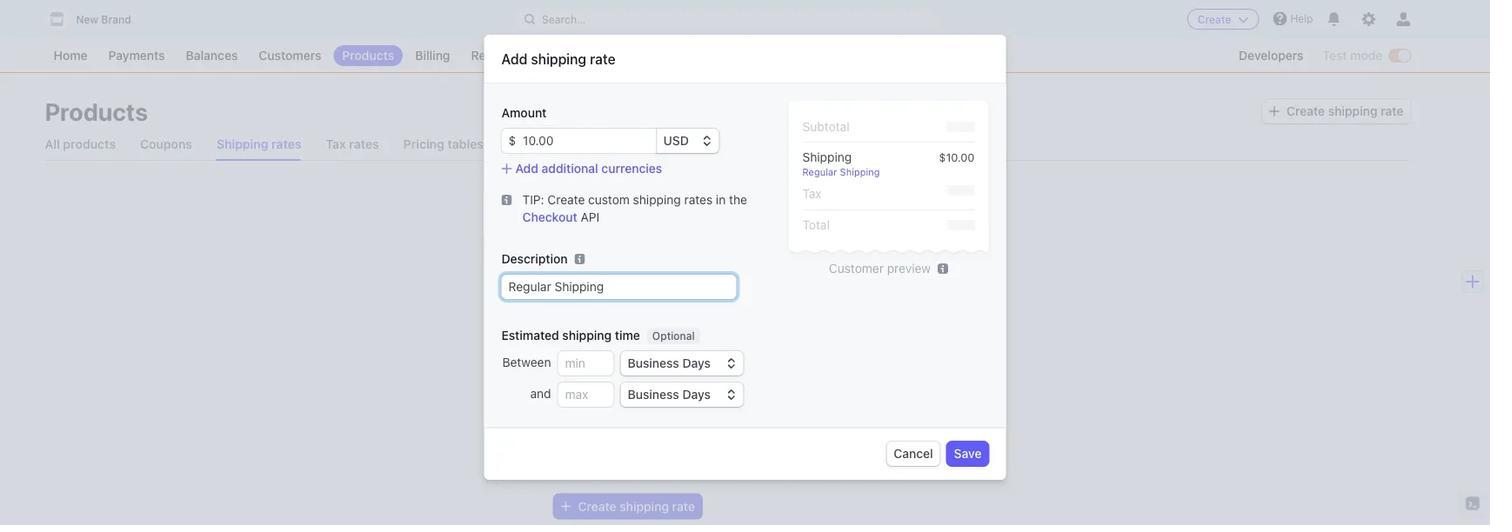 Task type: locate. For each thing, give the bounding box(es) containing it.
1 horizontal spatial your
[[758, 416, 782, 430]]

shipping
[[217, 137, 268, 151], [803, 150, 852, 164], [840, 167, 880, 178]]

0 vertical spatial create shipping rate button
[[1263, 99, 1411, 124]]

products link
[[334, 45, 403, 66]]

pricing
[[404, 137, 445, 151]]

on
[[740, 416, 754, 430]]

1 vertical spatial create shipping rate
[[578, 500, 695, 514]]

add inside button
[[516, 161, 539, 176]]

test data
[[721, 74, 770, 84]]

your
[[591, 389, 628, 409], [758, 416, 782, 430]]

additional
[[542, 161, 599, 176]]

balances link
[[177, 45, 247, 66]]

rates down first
[[651, 416, 679, 430]]

checkout down first
[[630, 433, 684, 448]]

svg image down the developers link on the right top
[[1270, 106, 1280, 117]]

regular shipping
[[803, 167, 880, 178]]

rate up the customers'
[[779, 389, 812, 409]]

create up the developers link on the right top
[[1198, 13, 1232, 25]]

tax right 'shipping rates'
[[326, 137, 346, 151]]

customers link
[[250, 45, 330, 66]]

1 horizontal spatial create shipping rate
[[1287, 104, 1404, 118]]

add up specify
[[554, 389, 587, 409]]

rates
[[272, 137, 301, 151], [349, 137, 379, 151], [684, 193, 713, 207], [651, 416, 679, 430]]

1 vertical spatial tax
[[803, 187, 822, 201]]

0 horizontal spatial your
[[591, 389, 628, 409]]

0.00 text field
[[516, 129, 657, 153]]

create shipping rate button
[[1263, 99, 1411, 124], [554, 495, 702, 519]]

new brand
[[76, 13, 131, 26]]

mode
[[1351, 48, 1383, 63]]

all products
[[45, 137, 116, 151]]

1 horizontal spatial checkout
[[630, 433, 684, 448]]

add shipping rate
[[502, 51, 616, 67]]

time
[[615, 329, 640, 343]]

products left billing
[[342, 48, 394, 63]]

first
[[632, 389, 665, 409]]

checkout
[[523, 210, 578, 225], [630, 433, 684, 448]]

brand
[[101, 13, 131, 26]]

svg image
[[1270, 106, 1280, 117], [561, 502, 571, 512]]

1 vertical spatial svg image
[[561, 502, 571, 512]]

create
[[1198, 13, 1232, 25], [1287, 104, 1326, 118], [548, 193, 585, 207], [578, 500, 617, 514]]

home
[[54, 48, 88, 63]]

tab list
[[45, 129, 1411, 161]]

checkout inside specify shipping rates and use it on your customers' receipts, invoices, and checkout sessions.
[[630, 433, 684, 448]]

0 vertical spatial tax
[[326, 137, 346, 151]]

0 vertical spatial and
[[530, 386, 551, 401]]

shipping inside 'tab list'
[[217, 137, 268, 151]]

2 horizontal spatial and
[[682, 416, 703, 430]]

create down the invoices,
[[578, 500, 617, 514]]

shipping inside specify shipping rates and use it on your customers' receipts, invoices, and checkout sessions.
[[599, 416, 647, 430]]

coupons
[[140, 137, 192, 151]]

1 vertical spatial checkout
[[630, 433, 684, 448]]

checkout down tip:
[[523, 210, 578, 225]]

1 horizontal spatial tax
[[803, 187, 822, 201]]

rates left pricing
[[349, 137, 379, 151]]

shipping up regular
[[803, 150, 852, 164]]

your right on
[[758, 416, 782, 430]]

Description text field
[[502, 275, 737, 299]]

tax inside 'link'
[[326, 137, 346, 151]]

shipping for shipping
[[803, 150, 852, 164]]

pricing tables
[[404, 137, 484, 151]]

products
[[342, 48, 394, 63], [45, 97, 148, 126]]

1 horizontal spatial create shipping rate button
[[1263, 99, 1411, 124]]

create shipping rate for the rightmost create shipping rate button svg image
[[1287, 104, 1404, 118]]

customers'
[[786, 416, 848, 430]]

test
[[721, 74, 744, 84]]

customer
[[829, 262, 884, 276]]

connect
[[537, 48, 586, 63]]

shipping right coupons
[[217, 137, 268, 151]]

total
[[803, 218, 830, 232]]

create shipping rate button down test
[[1263, 99, 1411, 124]]

0 vertical spatial create shipping rate
[[1287, 104, 1404, 118]]

and
[[530, 386, 551, 401], [682, 416, 703, 430], [606, 433, 627, 448]]

data
[[746, 74, 770, 84]]

svg image down the invoices,
[[561, 502, 571, 512]]

1 horizontal spatial and
[[606, 433, 627, 448]]

1 vertical spatial add
[[516, 161, 539, 176]]

shipping rates link
[[217, 129, 301, 160]]

svg image for the rightmost create shipping rate button
[[1270, 106, 1280, 117]]

add additional currencies
[[516, 161, 663, 176]]

create shipping rate button down the invoices,
[[554, 495, 702, 519]]

svg image for the left create shipping rate button
[[561, 502, 571, 512]]

optional
[[653, 330, 695, 342]]

0 vertical spatial checkout
[[523, 210, 578, 225]]

reports
[[471, 48, 516, 63]]

subtotal
[[803, 120, 850, 134]]

2 vertical spatial add
[[554, 389, 587, 409]]

1 horizontal spatial svg image
[[1270, 106, 1280, 117]]

1 vertical spatial products
[[45, 97, 148, 126]]

tax
[[326, 137, 346, 151], [803, 187, 822, 201]]

and down between
[[530, 386, 551, 401]]

developers
[[1239, 48, 1304, 63]]

sessions.
[[687, 433, 741, 448]]

create up checkout link
[[548, 193, 585, 207]]

invoices,
[[554, 433, 603, 448]]

the
[[729, 193, 747, 207]]

rate right the connect
[[590, 51, 616, 67]]

create shipping rate for svg image corresponding to the left create shipping rate button
[[578, 500, 695, 514]]

payments link
[[100, 45, 174, 66]]

your left first
[[591, 389, 628, 409]]

max text field
[[558, 383, 614, 407]]

custom
[[588, 193, 630, 207]]

regular
[[803, 167, 838, 178]]

add down $
[[516, 161, 539, 176]]

tab list containing all products
[[45, 129, 1411, 161]]

rates inside specify shipping rates and use it on your customers' receipts, invoices, and checkout sessions.
[[651, 416, 679, 430]]

rates inside the tip: create custom shipping rates in the checkout api
[[684, 193, 713, 207]]

tip:
[[523, 193, 544, 207]]

products up products
[[45, 97, 148, 126]]

0 vertical spatial svg image
[[1270, 106, 1280, 117]]

0 horizontal spatial create shipping rate
[[578, 500, 695, 514]]

tax down regular
[[803, 187, 822, 201]]

cancel
[[894, 447, 933, 461]]

1 vertical spatial create shipping rate button
[[554, 495, 702, 519]]

1 vertical spatial your
[[758, 416, 782, 430]]

add
[[502, 51, 528, 67], [516, 161, 539, 176], [554, 389, 587, 409]]

2 vertical spatial and
[[606, 433, 627, 448]]

$ button
[[502, 129, 516, 153]]

tax rates link
[[326, 129, 379, 160]]

rates left tax rates
[[272, 137, 301, 151]]

shipping
[[531, 51, 587, 67], [1329, 104, 1378, 118], [633, 193, 681, 207], [563, 329, 612, 343], [705, 389, 776, 409], [599, 416, 647, 430], [620, 500, 669, 514]]

in
[[716, 193, 726, 207]]

add left connect link
[[502, 51, 528, 67]]

add for add shipping rate
[[502, 51, 528, 67]]

0 horizontal spatial svg image
[[561, 502, 571, 512]]

rate
[[590, 51, 616, 67], [1381, 104, 1404, 118], [779, 389, 812, 409], [672, 500, 695, 514]]

$
[[509, 134, 516, 148]]

and right the invoices,
[[606, 433, 627, 448]]

api
[[581, 210, 600, 225]]

and left use
[[682, 416, 703, 430]]

create inside "button"
[[1198, 13, 1232, 25]]

0 horizontal spatial checkout
[[523, 210, 578, 225]]

tables
[[448, 137, 484, 151]]

add for add your first test shipping rate
[[554, 389, 587, 409]]

1 horizontal spatial products
[[342, 48, 394, 63]]

customer preview
[[829, 262, 931, 276]]

coupons link
[[140, 129, 192, 160]]

0 horizontal spatial tax
[[326, 137, 346, 151]]

it
[[730, 416, 737, 430]]

between
[[503, 355, 551, 369]]

rates left in at top
[[684, 193, 713, 207]]

0 vertical spatial add
[[502, 51, 528, 67]]



Task type: describe. For each thing, give the bounding box(es) containing it.
search…
[[542, 13, 586, 25]]

more
[[607, 48, 636, 63]]

1 vertical spatial and
[[682, 416, 703, 430]]

shipping rates
[[217, 137, 301, 151]]

tax for tax rates
[[326, 137, 346, 151]]

home link
[[45, 45, 96, 66]]

products
[[63, 137, 116, 151]]

new brand button
[[45, 7, 149, 31]]

0 horizontal spatial products
[[45, 97, 148, 126]]

0 vertical spatial products
[[342, 48, 394, 63]]

shipping inside the tip: create custom shipping rates in the checkout api
[[633, 193, 681, 207]]

add your first test shipping rate
[[554, 389, 812, 409]]

payments
[[108, 48, 165, 63]]

balances
[[186, 48, 238, 63]]

shipping for shipping rates
[[217, 137, 268, 151]]

test
[[1323, 48, 1348, 63]]

create inside the tip: create custom shipping rates in the checkout api
[[548, 193, 585, 207]]

billing
[[415, 48, 450, 63]]

save
[[954, 447, 982, 461]]

0 vertical spatial your
[[591, 389, 628, 409]]

new
[[76, 13, 98, 26]]

connect link
[[529, 45, 595, 66]]

save button
[[947, 442, 989, 466]]

reports link
[[463, 45, 525, 66]]

estimated shipping time
[[502, 329, 640, 343]]

0 horizontal spatial and
[[530, 386, 551, 401]]

usd button
[[657, 129, 719, 153]]

all products link
[[45, 129, 116, 160]]

cancel button
[[887, 442, 940, 466]]

help
[[1291, 13, 1314, 25]]

0 horizontal spatial create shipping rate button
[[554, 495, 702, 519]]

amount
[[502, 106, 547, 120]]

tax rates
[[326, 137, 379, 151]]

checkout inside the tip: create custom shipping rates in the checkout api
[[523, 210, 578, 225]]

currencies
[[602, 161, 663, 176]]

all
[[45, 137, 60, 151]]

receipts,
[[852, 416, 900, 430]]

developers link
[[1231, 45, 1313, 66]]

create down test
[[1287, 104, 1326, 118]]

tax for tax
[[803, 187, 822, 201]]

pricing tables link
[[404, 129, 484, 160]]

test mode
[[1323, 48, 1383, 63]]

specify
[[554, 416, 596, 430]]

usd
[[664, 134, 689, 148]]

estimated
[[502, 329, 559, 343]]

Search… search field
[[514, 8, 942, 30]]

create button
[[1188, 9, 1260, 30]]

rates inside 'link'
[[349, 137, 379, 151]]

customers
[[259, 48, 321, 63]]

tip: create custom shipping rates in the checkout api
[[523, 193, 747, 225]]

checkout link
[[523, 210, 578, 225]]

use
[[706, 416, 726, 430]]

preview
[[887, 262, 931, 276]]

rate down sessions.
[[672, 500, 695, 514]]

description
[[502, 252, 568, 266]]

your inside specify shipping rates and use it on your customers' receipts, invoices, and checkout sessions.
[[758, 416, 782, 430]]

svg image
[[502, 195, 512, 205]]

test
[[669, 389, 701, 409]]

add for add additional currencies
[[516, 161, 539, 176]]

specify shipping rates and use it on your customers' receipts, invoices, and checkout sessions.
[[554, 416, 900, 448]]

billing link
[[407, 45, 459, 66]]

$10.00
[[939, 151, 975, 164]]

shipping right regular
[[840, 167, 880, 178]]

help button
[[1267, 5, 1321, 33]]

min text field
[[558, 352, 614, 376]]

add additional currencies button
[[502, 160, 663, 178]]

rate down mode
[[1381, 104, 1404, 118]]

more button
[[598, 45, 662, 66]]



Task type: vqa. For each thing, say whether or not it's contained in the screenshot.
of
no



